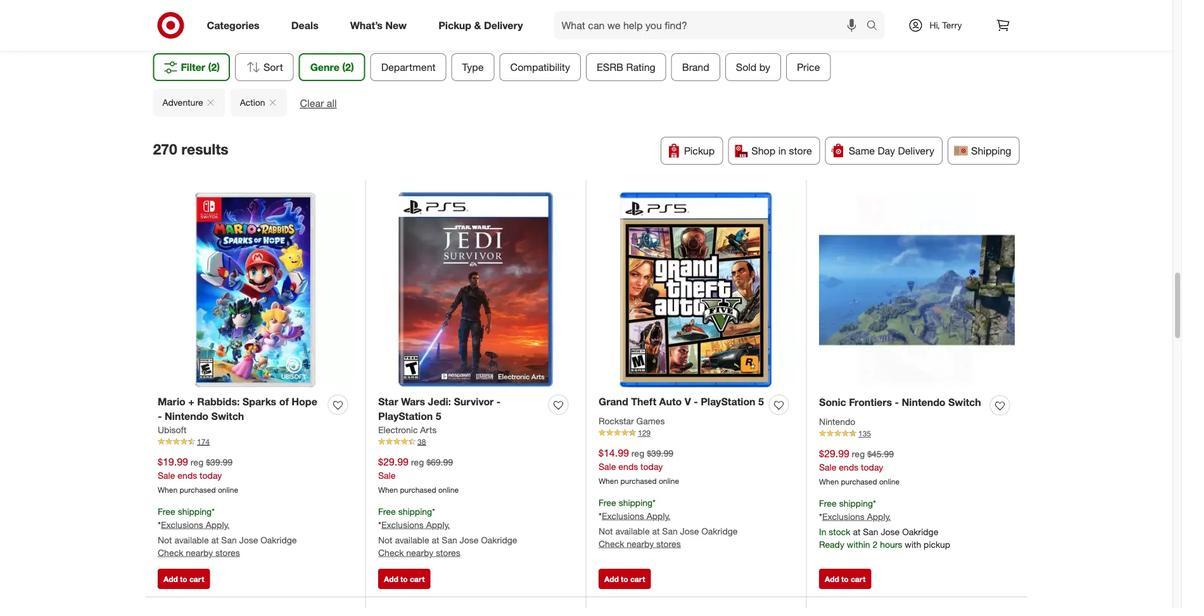 Task type: vqa. For each thing, say whether or not it's contained in the screenshot.
THE GARY
no



Task type: locate. For each thing, give the bounding box(es) containing it.
shipping down $14.99 reg $39.99 sale ends today when purchased online
[[619, 497, 653, 509]]

free for grand theft auto v - playstation 5
[[599, 497, 617, 509]]

- right survivor
[[497, 396, 501, 408]]

playstation right v on the right bottom of the page
[[701, 396, 756, 408]]

What can we help you find? suggestions appear below search field
[[554, 11, 870, 39]]

reg down 129
[[632, 448, 645, 459]]

rating
[[627, 61, 656, 73]]

(2) inside button
[[208, 61, 220, 73]]

0 vertical spatial pickup
[[439, 19, 472, 31]]

auto
[[660, 396, 682, 408]]

1 horizontal spatial stores
[[436, 547, 461, 558]]

today down 129
[[641, 461, 663, 473]]

exclusions apply. link down the $29.99 reg $69.99 sale when purchased online
[[382, 519, 450, 530]]

reg down 174
[[191, 457, 204, 468]]

shipping for mario + rabbids: sparks of hope - nintendo switch
[[178, 506, 212, 517]]

mario + rabbids: sparks of hope - nintendo switch image
[[158, 192, 353, 388], [158, 192, 353, 388]]

4 add to cart from the left
[[825, 575, 866, 584]]

1 horizontal spatial check nearby stores button
[[378, 547, 461, 559]]

1 horizontal spatial 5
[[759, 396, 764, 408]]

when inside the $29.99 reg $69.99 sale when purchased online
[[378, 485, 398, 495]]

2 (2) from the left
[[342, 61, 354, 73]]

check for $14.99
[[599, 539, 625, 550]]

pickup inside button
[[684, 145, 715, 157]]

to for star wars jedi: survivor - playstation 5
[[401, 575, 408, 584]]

4 add from the left
[[825, 575, 840, 584]]

nintendo
[[902, 396, 946, 409], [165, 410, 209, 423], [820, 416, 856, 428]]

sale inside the $29.99 reg $69.99 sale when purchased online
[[378, 470, 396, 481]]

1 horizontal spatial switch
[[949, 396, 982, 409]]

price
[[797, 61, 820, 73]]

rabbids:
[[197, 396, 240, 408]]

ends down 135
[[839, 462, 859, 473]]

$69.99
[[427, 457, 453, 468]]

check nearby stores button for $19.99
[[158, 547, 240, 559]]

2 cart from the left
[[410, 575, 425, 584]]

sold
[[736, 61, 757, 73]]

1 horizontal spatial ends
[[619, 461, 638, 473]]

exclusions apply. link for star wars jedi: survivor - playstation 5
[[382, 519, 450, 530]]

online down 129 link
[[659, 477, 680, 486]]

nintendo inside the 'mario + rabbids: sparks of hope - nintendo switch'
[[165, 410, 209, 423]]

purchased down $45.99
[[841, 477, 878, 487]]

by
[[760, 61, 771, 73]]

1 horizontal spatial free shipping * * exclusions apply. not available at san jose oakridge check nearby stores
[[378, 506, 518, 558]]

nearby
[[627, 539, 654, 550], [186, 547, 213, 558], [407, 547, 434, 558]]

- right frontiers
[[895, 396, 899, 409]]

playstation up electronic arts
[[378, 410, 433, 423]]

star
[[378, 396, 398, 408]]

mario + rabbids: sparks of hope - nintendo switch
[[158, 396, 318, 423]]

shop in store button
[[728, 137, 821, 165]]

reg inside the $29.99 reg $69.99 sale when purchased online
[[411, 457, 424, 468]]

exclusions apply. link for sonic frontiers - nintendo switch
[[823, 511, 891, 522]]

top
[[502, 13, 517, 24]]

online down $45.99
[[880, 477, 900, 487]]

exclusions apply. link down '$19.99 reg $39.99 sale ends today when purchased online'
[[161, 519, 230, 530]]

when down $14.99
[[599, 477, 619, 486]]

nintendo up 135 "link"
[[902, 396, 946, 409]]

free
[[599, 497, 617, 509], [820, 498, 837, 509], [158, 506, 175, 517], [378, 506, 396, 517]]

when
[[599, 477, 619, 486], [820, 477, 839, 487], [158, 485, 178, 495], [378, 485, 398, 495]]

1 add to cart from the left
[[164, 575, 204, 584]]

- right v on the right bottom of the page
[[694, 396, 698, 408]]

clear
[[300, 97, 324, 110]]

1 cart from the left
[[189, 575, 204, 584]]

theft
[[631, 396, 657, 408]]

today for $19.99
[[200, 470, 222, 481]]

ends down $19.99
[[178, 470, 197, 481]]

3 add to cart button from the left
[[599, 569, 651, 589]]

delivery
[[484, 19, 523, 31], [899, 145, 935, 157]]

add for grand theft auto v - playstation 5
[[605, 575, 619, 584]]

purchased down $69.99
[[400, 485, 436, 495]]

add to cart button for grand theft auto v - playstation 5
[[599, 569, 651, 589]]

pickup for pickup
[[684, 145, 715, 157]]

exclusions up stock at the bottom right of page
[[823, 511, 865, 522]]

1 vertical spatial delivery
[[899, 145, 935, 157]]

1 add to cart button from the left
[[158, 569, 210, 589]]

2 add from the left
[[384, 575, 399, 584]]

purchased inside $29.99 reg $45.99 sale ends today when purchased online
[[841, 477, 878, 487]]

2 horizontal spatial stores
[[657, 539, 681, 550]]

sale for grand theft auto v - playstation 5
[[599, 461, 616, 473]]

1 horizontal spatial available
[[395, 535, 430, 546]]

free for mario + rabbids: sparks of hope - nintendo switch
[[158, 506, 175, 517]]

0 horizontal spatial 5
[[436, 410, 442, 423]]

$39.99 down 174
[[206, 457, 233, 468]]

4 add to cart button from the left
[[820, 569, 872, 589]]

0 vertical spatial 5
[[759, 396, 764, 408]]

apply. inside free shipping * * exclusions apply. in stock at  san jose oakridge ready within 2 hours with pickup
[[868, 511, 891, 522]]

to for sonic frontiers - nintendo switch
[[842, 575, 849, 584]]

1 horizontal spatial pickup
[[684, 145, 715, 157]]

135 link
[[820, 428, 1015, 440]]

online
[[659, 477, 680, 486], [880, 477, 900, 487], [218, 485, 238, 495], [439, 485, 459, 495]]

online down $69.99
[[439, 485, 459, 495]]

- inside the 'mario + rabbids: sparks of hope - nintendo switch'
[[158, 410, 162, 423]]

$39.99 inside $14.99 reg $39.99 sale ends today when purchased online
[[647, 448, 674, 459]]

0 horizontal spatial delivery
[[484, 19, 523, 31]]

jose for nintendo
[[881, 527, 900, 538]]

when up in
[[820, 477, 839, 487]]

1 horizontal spatial today
[[641, 461, 663, 473]]

ends down $14.99
[[619, 461, 638, 473]]

check nearby stores button
[[599, 538, 681, 551], [158, 547, 240, 559], [378, 547, 461, 559]]

1 vertical spatial pickup
[[684, 145, 715, 157]]

2 horizontal spatial available
[[616, 526, 650, 537]]

cyber monday
[[363, 13, 422, 24]]

0 horizontal spatial ends
[[178, 470, 197, 481]]

when for $29.99
[[820, 477, 839, 487]]

1 vertical spatial switch
[[211, 410, 244, 423]]

when inside '$19.99 reg $39.99 sale ends today when purchased online'
[[158, 485, 178, 495]]

ends for $14.99
[[619, 461, 638, 473]]

exclusions for star wars jedi: survivor - playstation 5
[[382, 519, 424, 530]]

today inside $29.99 reg $45.99 sale ends today when purchased online
[[861, 462, 884, 473]]

reg for +
[[191, 457, 204, 468]]

0 horizontal spatial playstation
[[378, 410, 433, 423]]

$29.99 down "electronic"
[[378, 456, 409, 468]]

3 to from the left
[[621, 575, 629, 584]]

shipping up stock at the bottom right of page
[[840, 498, 874, 509]]

reg inside $14.99 reg $39.99 sale ends today when purchased online
[[632, 448, 645, 459]]

sale inside $14.99 reg $39.99 sale ends today when purchased online
[[599, 461, 616, 473]]

today inside $14.99 reg $39.99 sale ends today when purchased online
[[641, 461, 663, 473]]

when down $19.99
[[158, 485, 178, 495]]

add
[[164, 575, 178, 584], [384, 575, 399, 584], [605, 575, 619, 584], [825, 575, 840, 584]]

at inside free shipping * * exclusions apply. in stock at  san jose oakridge ready within 2 hours with pickup
[[853, 527, 861, 538]]

stores for $14.99
[[657, 539, 681, 550]]

$29.99
[[820, 448, 850, 460], [378, 456, 409, 468]]

online inside $14.99 reg $39.99 sale ends today when purchased online
[[659, 477, 680, 486]]

38
[[418, 437, 426, 447]]

when inside $29.99 reg $45.99 sale ends today when purchased online
[[820, 477, 839, 487]]

today down 174
[[200, 470, 222, 481]]

free down the $29.99 reg $69.99 sale when purchased online
[[378, 506, 396, 517]]

exclusions apply. link up stock at the bottom right of page
[[823, 511, 891, 522]]

online inside '$19.99 reg $39.99 sale ends today when purchased online'
[[218, 485, 238, 495]]

0 horizontal spatial switch
[[211, 410, 244, 423]]

to for grand theft auto v - playstation 5
[[621, 575, 629, 584]]

free for sonic frontiers - nintendo switch
[[820, 498, 837, 509]]

pickup button
[[661, 137, 723, 165]]

sonic frontiers - nintendo switch image
[[820, 192, 1015, 388], [820, 192, 1015, 388]]

sale down nintendo link
[[820, 462, 837, 473]]

shipping for star wars jedi: survivor - playstation 5
[[398, 506, 432, 517]]

ends inside '$19.99 reg $39.99 sale ends today when purchased online'
[[178, 470, 197, 481]]

0 horizontal spatial free shipping * * exclusions apply. not available at san jose oakridge check nearby stores
[[158, 506, 297, 558]]

switch inside the 'mario + rabbids: sparks of hope - nintendo switch'
[[211, 410, 244, 423]]

online inside $29.99 reg $45.99 sale ends today when purchased online
[[880, 477, 900, 487]]

(2) right filter
[[208, 61, 220, 73]]

reg inside $29.99 reg $45.99 sale ends today when purchased online
[[852, 449, 865, 460]]

1 (2) from the left
[[208, 61, 220, 73]]

38 link
[[378, 437, 574, 448]]

purchased
[[621, 477, 657, 486], [841, 477, 878, 487], [180, 485, 216, 495], [400, 485, 436, 495]]

when for $19.99
[[158, 485, 178, 495]]

reg down 135
[[852, 449, 865, 460]]

$45.99
[[868, 449, 894, 460]]

$39.99 for $19.99
[[206, 457, 233, 468]]

shipping for sonic frontiers - nintendo switch
[[840, 498, 874, 509]]

when down "electronic"
[[378, 485, 398, 495]]

1 horizontal spatial $39.99
[[647, 448, 674, 459]]

delivery inside 'pickup & delivery' link
[[484, 19, 523, 31]]

oakridge
[[702, 526, 738, 537], [903, 527, 939, 538], [261, 535, 297, 546], [481, 535, 518, 546]]

pickup for pickup & delivery
[[439, 19, 472, 31]]

apply. for rabbids:
[[206, 519, 230, 530]]

exclusions apply. link down $14.99 reg $39.99 sale ends today when purchased online
[[602, 511, 671, 522]]

jose inside free shipping * * exclusions apply. in stock at  san jose oakridge ready within 2 hours with pickup
[[881, 527, 900, 538]]

deals up genre
[[291, 19, 319, 31]]

monday
[[390, 13, 422, 24]]

(2) right genre
[[342, 61, 354, 73]]

129 link
[[599, 428, 794, 439]]

shipping inside free shipping * * exclusions apply. in stock at  san jose oakridge ready within 2 hours with pickup
[[840, 498, 874, 509]]

0 horizontal spatial $29.99
[[378, 456, 409, 468]]

free up in
[[820, 498, 837, 509]]

ends for $29.99
[[839, 462, 859, 473]]

today down $45.99
[[861, 462, 884, 473]]

0 horizontal spatial pickup
[[439, 19, 472, 31]]

star wars jedi: survivor - playstation 5 image
[[378, 192, 574, 388], [378, 192, 574, 388]]

1 vertical spatial playstation
[[378, 410, 433, 423]]

delivery inside 'same day delivery' button
[[899, 145, 935, 157]]

jose
[[681, 526, 699, 537], [881, 527, 900, 538], [239, 535, 258, 546], [460, 535, 479, 546]]

apply. down $14.99 reg $39.99 sale ends today when purchased online
[[647, 511, 671, 522]]

sonic frontiers - nintendo switch
[[820, 396, 982, 409]]

exclusions inside free shipping * * exclusions apply. in stock at  san jose oakridge ready within 2 hours with pickup
[[823, 511, 865, 522]]

sale down "electronic"
[[378, 470, 396, 481]]

exclusions apply. link for grand theft auto v - playstation 5
[[602, 511, 671, 522]]

sort
[[264, 61, 283, 73]]

nintendo down +
[[165, 410, 209, 423]]

apply. down the $29.99 reg $69.99 sale when purchased online
[[426, 519, 450, 530]]

$39.99 down 129
[[647, 448, 674, 459]]

oakridge for mario + rabbids: sparks of hope - nintendo switch
[[261, 535, 297, 546]]

3 cart from the left
[[631, 575, 646, 584]]

1 horizontal spatial nearby
[[407, 547, 434, 558]]

of
[[279, 396, 289, 408]]

4 cart from the left
[[851, 575, 866, 584]]

*
[[653, 497, 656, 509], [874, 498, 877, 509], [212, 506, 215, 517], [432, 506, 435, 517], [599, 511, 602, 522], [820, 511, 823, 522], [158, 519, 161, 530], [378, 519, 382, 530]]

1 vertical spatial 5
[[436, 410, 442, 423]]

$29.99 down nintendo link
[[820, 448, 850, 460]]

free down '$19.99 reg $39.99 sale ends today when purchased online'
[[158, 506, 175, 517]]

$29.99 for sonic frontiers - nintendo switch
[[820, 448, 850, 460]]

available
[[616, 526, 650, 537], [175, 535, 209, 546], [395, 535, 430, 546]]

online down "174" link
[[218, 485, 238, 495]]

not
[[599, 526, 613, 537], [158, 535, 172, 546], [378, 535, 393, 546]]

sale inside '$19.99 reg $39.99 sale ends today when purchased online'
[[158, 470, 175, 481]]

$29.99 inside $29.99 reg $45.99 sale ends today when purchased online
[[820, 448, 850, 460]]

apply. down '$19.99 reg $39.99 sale ends today when purchased online'
[[206, 519, 230, 530]]

2 add to cart button from the left
[[378, 569, 431, 589]]

129
[[638, 428, 651, 438]]

- up ubisoft at the left bottom of the page
[[158, 410, 162, 423]]

mario + rabbids: sparks of hope - nintendo switch link
[[158, 395, 323, 424]]

delivery for same day delivery
[[899, 145, 935, 157]]

5
[[759, 396, 764, 408], [436, 410, 442, 423]]

san inside free shipping * * exclusions apply. in stock at  san jose oakridge ready within 2 hours with pickup
[[863, 527, 879, 538]]

switch up 135 "link"
[[949, 396, 982, 409]]

switch down the rabbids:
[[211, 410, 244, 423]]

stores
[[657, 539, 681, 550], [216, 547, 240, 558], [436, 547, 461, 558]]

jose for survivor
[[460, 535, 479, 546]]

0 vertical spatial delivery
[[484, 19, 523, 31]]

$29.99 inside the $29.99 reg $69.99 sale when purchased online
[[378, 456, 409, 468]]

not for $29.99
[[378, 535, 393, 546]]

free down $14.99 reg $39.99 sale ends today when purchased online
[[599, 497, 617, 509]]

add to cart button for sonic frontiers - nintendo switch
[[820, 569, 872, 589]]

3 add to cart from the left
[[605, 575, 646, 584]]

sale inside $29.99 reg $45.99 sale ends today when purchased online
[[820, 462, 837, 473]]

ends inside $14.99 reg $39.99 sale ends today when purchased online
[[619, 461, 638, 473]]

not for $19.99
[[158, 535, 172, 546]]

when inside $14.99 reg $39.99 sale ends today when purchased online
[[599, 477, 619, 486]]

apply. for auto
[[647, 511, 671, 522]]

wars
[[401, 396, 425, 408]]

reg for frontiers
[[852, 449, 865, 460]]

2 horizontal spatial check nearby stores button
[[599, 538, 681, 551]]

0 horizontal spatial available
[[175, 535, 209, 546]]

san for -
[[863, 527, 879, 538]]

0 horizontal spatial check nearby stores button
[[158, 547, 240, 559]]

0 horizontal spatial nearby
[[186, 547, 213, 558]]

2 horizontal spatial check
[[599, 539, 625, 550]]

grand theft auto v - playstation 5 image
[[599, 192, 794, 388], [599, 192, 794, 388]]

today
[[641, 461, 663, 473], [861, 462, 884, 473], [200, 470, 222, 481]]

stock
[[829, 527, 851, 538]]

5 inside star wars jedi: survivor - playstation 5
[[436, 410, 442, 423]]

ends
[[619, 461, 638, 473], [839, 462, 859, 473], [178, 470, 197, 481]]

categories link
[[196, 11, 276, 39]]

1 to from the left
[[180, 575, 187, 584]]

exclusions down $14.99 reg $39.99 sale ends today when purchased online
[[602, 511, 645, 522]]

to
[[180, 575, 187, 584], [401, 575, 408, 584], [621, 575, 629, 584], [842, 575, 849, 584]]

0 horizontal spatial (2)
[[208, 61, 220, 73]]

$39.99 for $14.99
[[647, 448, 674, 459]]

rockstar games link
[[599, 415, 665, 428]]

purchased down $14.99
[[621, 477, 657, 486]]

4 to from the left
[[842, 575, 849, 584]]

pickup
[[439, 19, 472, 31], [684, 145, 715, 157]]

add to cart for sonic frontiers - nintendo switch
[[825, 575, 866, 584]]

sort button
[[235, 53, 294, 81]]

2 horizontal spatial nearby
[[627, 539, 654, 550]]

ends inside $29.99 reg $45.99 sale ends today when purchased online
[[839, 462, 859, 473]]

1 add from the left
[[164, 575, 178, 584]]

today inside '$19.99 reg $39.99 sale ends today when purchased online'
[[200, 470, 222, 481]]

2 horizontal spatial not
[[599, 526, 613, 537]]

add to cart
[[164, 575, 204, 584], [384, 575, 425, 584], [605, 575, 646, 584], [825, 575, 866, 584]]

shop in store
[[752, 145, 812, 157]]

deals right top
[[519, 13, 541, 24]]

2 add to cart from the left
[[384, 575, 425, 584]]

free shipping * * exclusions apply. not available at san jose oakridge check nearby stores for $19.99
[[158, 506, 297, 558]]

exclusions apply. link
[[602, 511, 671, 522], [823, 511, 891, 522], [161, 519, 230, 530], [382, 519, 450, 530]]

1 horizontal spatial (2)
[[342, 61, 354, 73]]

0 horizontal spatial nintendo
[[165, 410, 209, 423]]

apply.
[[647, 511, 671, 522], [868, 511, 891, 522], [206, 519, 230, 530], [426, 519, 450, 530]]

results
[[181, 140, 229, 158]]

174 link
[[158, 437, 353, 448]]

2 horizontal spatial today
[[861, 462, 884, 473]]

pickup
[[924, 539, 951, 550]]

0 horizontal spatial stores
[[216, 547, 240, 558]]

0 horizontal spatial check
[[158, 547, 183, 558]]

0 horizontal spatial not
[[158, 535, 172, 546]]

2 to from the left
[[401, 575, 408, 584]]

at for frontiers
[[853, 527, 861, 538]]

price button
[[787, 53, 831, 81]]

cyber monday link
[[328, 0, 457, 25]]

deals
[[519, 13, 541, 24], [291, 19, 319, 31]]

shipping down the $29.99 reg $69.99 sale when purchased online
[[398, 506, 432, 517]]

$14.99 reg $39.99 sale ends today when purchased online
[[599, 447, 680, 486]]

+
[[188, 396, 194, 408]]

free shipping * * exclusions apply. in stock at  san jose oakridge ready within 2 hours with pickup
[[820, 498, 951, 550]]

purchased down $19.99
[[180, 485, 216, 495]]

online for $29.99
[[880, 477, 900, 487]]

purchased inside '$19.99 reg $39.99 sale ends today when purchased online'
[[180, 485, 216, 495]]

shipping down '$19.99 reg $39.99 sale ends today when purchased online'
[[178, 506, 212, 517]]

sale down $14.99
[[599, 461, 616, 473]]

electronic
[[378, 425, 418, 436]]

1 horizontal spatial playstation
[[701, 396, 756, 408]]

playstation inside star wars jedi: survivor - playstation 5
[[378, 410, 433, 423]]

1 horizontal spatial check
[[378, 547, 404, 558]]

add for star wars jedi: survivor - playstation 5
[[384, 575, 399, 584]]

apply. for jedi:
[[426, 519, 450, 530]]

1 horizontal spatial not
[[378, 535, 393, 546]]

department
[[381, 61, 436, 73]]

exclusions down the $29.99 reg $69.99 sale when purchased online
[[382, 519, 424, 530]]

hope
[[292, 396, 318, 408]]

1 horizontal spatial delivery
[[899, 145, 935, 157]]

reg inside '$19.99 reg $39.99 sale ends today when purchased online'
[[191, 457, 204, 468]]

nintendo down sonic
[[820, 416, 856, 428]]

online inside the $29.99 reg $69.99 sale when purchased online
[[439, 485, 459, 495]]

3 add from the left
[[605, 575, 619, 584]]

oakridge inside free shipping * * exclusions apply. in stock at  san jose oakridge ready within 2 hours with pickup
[[903, 527, 939, 538]]

0 vertical spatial playstation
[[701, 396, 756, 408]]

apply. up 2
[[868, 511, 891, 522]]

1 horizontal spatial $29.99
[[820, 448, 850, 460]]

sale for star wars jedi: survivor - playstation 5
[[378, 470, 396, 481]]

cart for mario + rabbids: sparks of hope - nintendo switch
[[189, 575, 204, 584]]

online for $19.99
[[218, 485, 238, 495]]

sale down $19.99
[[158, 470, 175, 481]]

exclusions down '$19.99 reg $39.99 sale ends today when purchased online'
[[161, 519, 203, 530]]

purchased inside $14.99 reg $39.99 sale ends today when purchased online
[[621, 477, 657, 486]]

clear all button
[[300, 96, 337, 111]]

0 horizontal spatial today
[[200, 470, 222, 481]]

0 horizontal spatial $39.99
[[206, 457, 233, 468]]

top deals link
[[457, 0, 587, 25]]

shipping for grand theft auto v - playstation 5
[[619, 497, 653, 509]]

san for auto
[[663, 526, 678, 537]]

2 horizontal spatial free shipping * * exclusions apply. not available at san jose oakridge check nearby stores
[[599, 497, 738, 550]]

type
[[462, 61, 484, 73]]

frontiers
[[850, 396, 893, 409]]

2 horizontal spatial ends
[[839, 462, 859, 473]]

$39.99 inside '$19.99 reg $39.99 sale ends today when purchased online'
[[206, 457, 233, 468]]

check nearby stores button for $29.99
[[378, 547, 461, 559]]

reg down 38
[[411, 457, 424, 468]]

free inside free shipping * * exclusions apply. in stock at  san jose oakridge ready within 2 hours with pickup
[[820, 498, 837, 509]]



Task type: describe. For each thing, give the bounding box(es) containing it.
at for +
[[211, 535, 219, 546]]

rockstar games
[[599, 416, 665, 427]]

grand theft auto v - playstation 5 link
[[599, 395, 764, 409]]

filter (2)
[[181, 61, 220, 73]]

free shipping * * exclusions apply. not available at san jose oakridge check nearby stores for $29.99
[[378, 506, 518, 558]]

at for theft
[[653, 526, 660, 537]]

adventure
[[163, 97, 203, 108]]

available for $14.99
[[616, 526, 650, 537]]

apply. for -
[[868, 511, 891, 522]]

sale for mario + rabbids: sparks of hope - nintendo switch
[[158, 470, 175, 481]]

exclusions for sonic frontiers - nintendo switch
[[823, 511, 865, 522]]

nearby for $14.99
[[627, 539, 654, 550]]

174
[[197, 437, 210, 447]]

adventure button
[[153, 89, 225, 117]]

search
[[861, 20, 892, 33]]

at for wars
[[432, 535, 440, 546]]

add for mario + rabbids: sparks of hope - nintendo switch
[[164, 575, 178, 584]]

5 for star wars jedi: survivor - playstation 5
[[436, 410, 442, 423]]

in
[[779, 145, 787, 157]]

oakridge for sonic frontiers - nintendo switch
[[903, 527, 939, 538]]

filter (2) button
[[153, 53, 230, 81]]

free shipping * * exclusions apply. not available at san jose oakridge check nearby stores for $14.99
[[599, 497, 738, 550]]

online for $14.99
[[659, 477, 680, 486]]

$29.99 for star wars jedi: survivor - playstation 5
[[378, 456, 409, 468]]

add for sonic frontiers - nintendo switch
[[825, 575, 840, 584]]

(2) for genre (2)
[[342, 61, 354, 73]]

sparks
[[243, 396, 277, 408]]

sold by
[[736, 61, 771, 73]]

jose for sparks
[[239, 535, 258, 546]]

shipping button
[[948, 137, 1020, 165]]

esrb rating button
[[586, 53, 667, 81]]

270
[[153, 140, 177, 158]]

deals link
[[281, 11, 335, 39]]

playstation for grand theft auto v - playstation 5
[[701, 396, 756, 408]]

grand
[[599, 396, 629, 408]]

cyber
[[363, 13, 387, 24]]

sonic frontiers - nintendo switch link
[[820, 396, 982, 410]]

nintendo link
[[820, 416, 856, 428]]

purchased for $29.99
[[841, 477, 878, 487]]

hours
[[881, 539, 903, 550]]

what's new
[[350, 19, 407, 31]]

$29.99 reg $69.99 sale when purchased online
[[378, 456, 459, 495]]

star wars jedi: survivor - playstation 5
[[378, 396, 501, 423]]

5 for grand theft auto v - playstation 5
[[759, 396, 764, 408]]

brand
[[683, 61, 710, 73]]

day
[[878, 145, 896, 157]]

categories
[[207, 19, 260, 31]]

oakridge for grand theft auto v - playstation 5
[[702, 526, 738, 537]]

0 vertical spatial switch
[[949, 396, 982, 409]]

1 horizontal spatial nintendo
[[820, 416, 856, 428]]

to for mario + rabbids: sparks of hope - nintendo switch
[[180, 575, 187, 584]]

esrb
[[597, 61, 624, 73]]

electronic arts link
[[378, 424, 437, 437]]

jose for v
[[681, 526, 699, 537]]

top deals
[[502, 13, 541, 24]]

pickup & delivery
[[439, 19, 523, 31]]

reg for theft
[[632, 448, 645, 459]]

with
[[905, 539, 922, 550]]

stores for $19.99
[[216, 547, 240, 558]]

same day delivery
[[849, 145, 935, 157]]

survivor
[[454, 396, 494, 408]]

add to cart button for star wars jedi: survivor - playstation 5
[[378, 569, 431, 589]]

purchased for $14.99
[[621, 477, 657, 486]]

cart for sonic frontiers - nintendo switch
[[851, 575, 866, 584]]

check for $19.99
[[158, 547, 183, 558]]

esrb rating
[[597, 61, 656, 73]]

electronic arts
[[378, 425, 437, 436]]

$14.99
[[599, 447, 629, 460]]

ready
[[820, 539, 845, 550]]

1 horizontal spatial deals
[[519, 13, 541, 24]]

terry
[[943, 20, 963, 31]]

same
[[849, 145, 875, 157]]

0 horizontal spatial deals
[[291, 19, 319, 31]]

in
[[820, 527, 827, 538]]

hi,
[[930, 20, 940, 31]]

reg for wars
[[411, 457, 424, 468]]

2 horizontal spatial nintendo
[[902, 396, 946, 409]]

$29.99 reg $45.99 sale ends today when purchased online
[[820, 448, 900, 487]]

purchased inside the $29.99 reg $69.99 sale when purchased online
[[400, 485, 436, 495]]

type button
[[452, 53, 495, 81]]

what's
[[350, 19, 383, 31]]

mario
[[158, 396, 186, 408]]

san for jedi:
[[442, 535, 457, 546]]

new
[[386, 19, 407, 31]]

stores for $29.99
[[436, 547, 461, 558]]

v
[[685, 396, 691, 408]]

clear all
[[300, 97, 337, 110]]

free for star wars jedi: survivor - playstation 5
[[378, 506, 396, 517]]

rockstar
[[599, 416, 634, 427]]

compatibility
[[511, 61, 570, 73]]

compatibility button
[[500, 53, 581, 81]]

(2) for filter (2)
[[208, 61, 220, 73]]

check nearby stores button for $14.99
[[599, 538, 681, 551]]

available for $29.99
[[395, 535, 430, 546]]

delivery for pickup & delivery
[[484, 19, 523, 31]]

nearby for $29.99
[[407, 547, 434, 558]]

shop
[[752, 145, 776, 157]]

ends for $19.99
[[178, 470, 197, 481]]

add to cart for star wars jedi: survivor - playstation 5
[[384, 575, 425, 584]]

circle™
[[651, 13, 679, 24]]

ubisoft
[[158, 425, 187, 436]]

available for $19.99
[[175, 535, 209, 546]]

when for $14.99
[[599, 477, 619, 486]]

star wars jedi: survivor - playstation 5 link
[[378, 395, 544, 424]]

cart for grand theft auto v - playstation 5
[[631, 575, 646, 584]]

add to cart for grand theft auto v - playstation 5
[[605, 575, 646, 584]]

purchased for $19.99
[[180, 485, 216, 495]]

add to cart button for mario + rabbids: sparks of hope - nintendo switch
[[158, 569, 210, 589]]

check for $29.99
[[378, 547, 404, 558]]

today for $14.99
[[641, 461, 663, 473]]

2
[[873, 539, 878, 550]]

exclusions apply. link for mario + rabbids: sparks of hope - nintendo switch
[[161, 519, 230, 530]]

exclusions for grand theft auto v - playstation 5
[[602, 511, 645, 522]]

same day delivery button
[[826, 137, 943, 165]]

action
[[240, 97, 265, 108]]

pickup & delivery link
[[428, 11, 539, 39]]

oakridge for star wars jedi: survivor - playstation 5
[[481, 535, 518, 546]]

135
[[859, 429, 872, 439]]

&
[[474, 19, 481, 31]]

jedi:
[[428, 396, 451, 408]]

playstation for star wars jedi: survivor - playstation 5
[[378, 410, 433, 423]]

add to cart for mario + rabbids: sparks of hope - nintendo switch
[[164, 575, 204, 584]]

shipping
[[972, 145, 1012, 157]]

genre (2)
[[310, 61, 354, 73]]

within
[[847, 539, 871, 550]]

target circle™ offers
[[624, 13, 679, 37]]

what's new link
[[340, 11, 423, 39]]

sale for sonic frontiers - nintendo switch
[[820, 462, 837, 473]]

$19.99 reg $39.99 sale ends today when purchased online
[[158, 456, 238, 495]]

offers
[[639, 26, 663, 37]]

games
[[637, 416, 665, 427]]

cart for star wars jedi: survivor - playstation 5
[[410, 575, 425, 584]]

$19.99
[[158, 456, 188, 468]]

all
[[327, 97, 337, 110]]

nearby for $19.99
[[186, 547, 213, 558]]

not for $14.99
[[599, 526, 613, 537]]

grand theft auto v - playstation 5
[[599, 396, 764, 408]]

store
[[790, 145, 812, 157]]

exclusions for mario + rabbids: sparks of hope - nintendo switch
[[161, 519, 203, 530]]

arts
[[420, 425, 437, 436]]

ubisoft link
[[158, 424, 187, 437]]

today for $29.99
[[861, 462, 884, 473]]

- inside star wars jedi: survivor - playstation 5
[[497, 396, 501, 408]]



